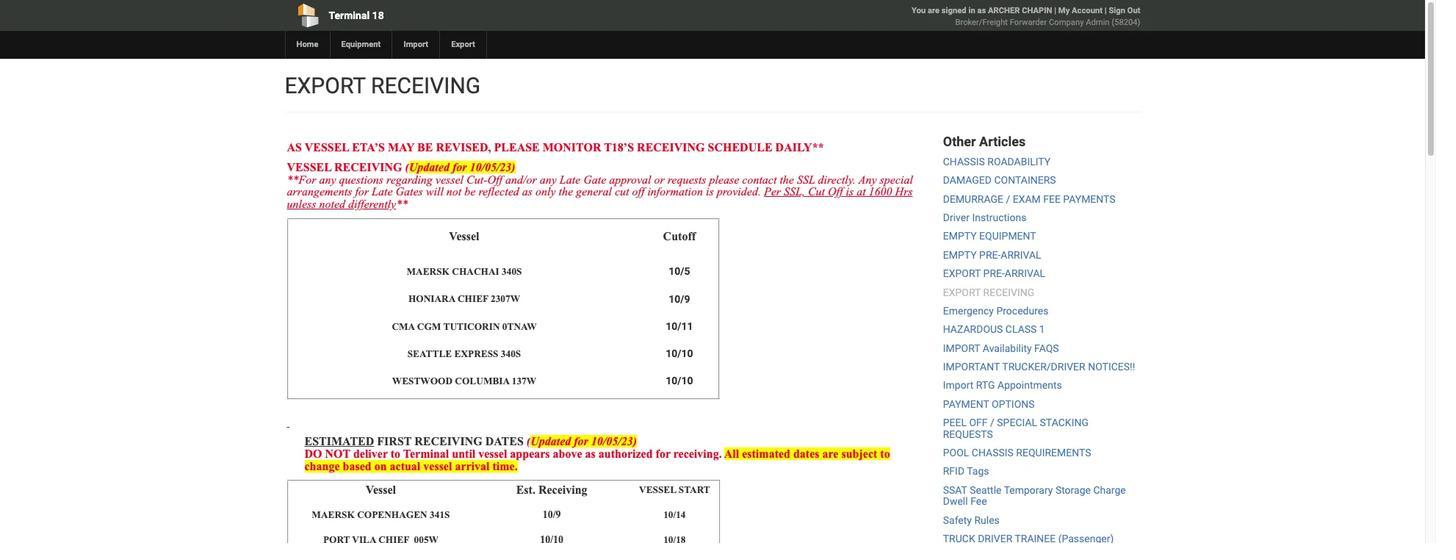 Task type: describe. For each thing, give the bounding box(es) containing it.
seattle
[[408, 348, 452, 360]]

seattle express 340s
[[408, 348, 521, 360]]

10/9 for 2307w
[[669, 293, 691, 305]]

fee
[[971, 496, 988, 507]]

express
[[455, 348, 499, 360]]

1 horizontal spatial the
[[780, 173, 794, 186]]

demurrage
[[944, 193, 1004, 205]]

honiara chief 2307w
[[409, 294, 520, 305]]

rfid
[[944, 466, 965, 477]]

above
[[553, 447, 583, 460]]

safety
[[944, 514, 972, 526]]

vessel for vessel receiving ( updated for 10/05/23)
[[287, 161, 332, 173]]

dwell
[[944, 496, 968, 507]]

off inside "**for any questions regarding vessel cut-off and/or any late gate approval or requests please contact the ssl directly. any special arrangements for late gates will not be reflected as only the general cut off information is provided."
[[488, 173, 503, 186]]

forwarder
[[1010, 18, 1048, 27]]

est.
[[516, 483, 536, 496]]

availability
[[983, 342, 1032, 354]]

driver instructions link
[[944, 212, 1027, 223]]

0 vertical spatial (
[[405, 161, 409, 173]]

emergency procedures link
[[944, 305, 1049, 317]]

receiving down eta's
[[334, 161, 402, 173]]

1 vertical spatial chassis
[[972, 447, 1014, 459]]

as inside you are signed in as archer chapin | my account | sign out broker/freight forwarder company admin (58204)
[[978, 6, 987, 15]]

340s for 10/5
[[502, 266, 522, 277]]

sign out link
[[1109, 6, 1141, 15]]

per
[[764, 186, 781, 198]]

0 vertical spatial chassis
[[944, 156, 985, 167]]

may
[[388, 141, 415, 154]]

10/9 for 341s
[[543, 509, 561, 520]]

(58204)
[[1112, 18, 1141, 27]]

vessel start
[[639, 485, 711, 496]]

are inside you are signed in as archer chapin | my account | sign out broker/freight forwarder company admin (58204)
[[928, 6, 940, 15]]

equipment
[[980, 230, 1037, 242]]

directly.
[[818, 173, 856, 186]]

noted
[[319, 198, 345, 210]]

maersk chachai 340s
[[407, 266, 522, 277]]

1 any from the left
[[319, 173, 336, 186]]

vessel for vessel start
[[639, 485, 677, 496]]

cut
[[615, 186, 630, 198]]

0 horizontal spatial terminal
[[329, 10, 370, 21]]

vessel receiving ( updated for 10/05/23)
[[287, 161, 516, 173]]

0tnaw
[[503, 321, 537, 332]]

maersk for est. receiving
[[312, 509, 355, 520]]

rtg
[[977, 380, 996, 391]]

0 vertical spatial pre-
[[980, 249, 1001, 261]]

requirements
[[1017, 447, 1092, 459]]

requests
[[668, 173, 707, 186]]

important
[[944, 361, 1000, 373]]

schedule
[[708, 141, 773, 154]]

change
[[305, 460, 340, 472]]

at
[[857, 186, 866, 198]]

import
[[944, 342, 981, 354]]

340s for 10/10
[[501, 348, 521, 360]]

trucker/driver
[[1003, 361, 1086, 373]]

export link
[[440, 31, 486, 59]]

vessel inside "**for any questions regarding vessel cut-off and/or any late gate approval or requests please contact the ssl directly. any special arrangements for late gates will not be reflected as only the general cut off information is provided."
[[436, 173, 464, 186]]

gates
[[396, 186, 423, 198]]

please
[[710, 173, 740, 186]]

payments
[[1064, 193, 1116, 205]]

vessel for est. receiving
[[366, 483, 396, 496]]

2 vertical spatial as
[[585, 447, 596, 460]]

will
[[426, 186, 444, 198]]

**for any questions regarding vessel cut-off and/or any late gate approval or requests please contact the ssl directly. any special arrangements for late gates will not be reflected as only the general cut off information is provided.
[[287, 173, 913, 198]]

signed
[[942, 6, 967, 15]]

safety rules link
[[944, 514, 1000, 526]]

provided.
[[717, 186, 761, 198]]

until
[[452, 447, 476, 460]]

first
[[377, 435, 412, 448]]

1 to from the left
[[391, 447, 401, 460]]

special
[[880, 173, 913, 186]]

copenhagen
[[357, 509, 428, 520]]

are inside all estimated dates are subject to change based on actual vessel arrival time.
[[823, 447, 839, 460]]

t18's
[[604, 141, 634, 154]]

damaged
[[944, 174, 992, 186]]

0 vertical spatial export
[[285, 73, 366, 98]]

0 vertical spatial vessel
[[305, 141, 350, 154]]

for down revised,
[[453, 161, 467, 173]]

requests
[[944, 428, 994, 440]]

ssl,
[[784, 186, 805, 198]]

0 horizontal spatial import
[[404, 40, 429, 49]]

broker/freight
[[956, 18, 1008, 27]]

terminal 18
[[329, 10, 384, 21]]

tuticorin
[[444, 321, 500, 332]]

ssat seattle temporary storage charge dwell fee link
[[944, 484, 1127, 507]]

1 horizontal spatial late
[[560, 173, 581, 186]]

company
[[1050, 18, 1084, 27]]

dates
[[486, 435, 524, 448]]

hazardous class 1 link
[[944, 324, 1046, 335]]

1600
[[869, 186, 893, 198]]

1 horizontal spatial terminal
[[403, 447, 449, 460]]

10/11
[[666, 320, 693, 332]]

account
[[1072, 6, 1103, 15]]

temporary
[[1004, 484, 1054, 496]]

cut-
[[467, 173, 488, 186]]

approval
[[610, 173, 652, 186]]

10/5
[[669, 266, 691, 277]]

chapin
[[1022, 6, 1053, 15]]

vessel for cutoff
[[449, 230, 480, 243]]

cgm
[[417, 321, 441, 332]]

ssat
[[944, 484, 968, 496]]

2 | from the left
[[1105, 6, 1107, 15]]

0 vertical spatial arrival
[[1001, 249, 1042, 261]]

10/14
[[664, 509, 686, 520]]

not
[[447, 186, 462, 198]]

tags
[[967, 466, 990, 477]]

unless
[[287, 198, 316, 210]]

information
[[648, 186, 703, 198]]

cma cgm tuticorin 0tnaw
[[392, 321, 537, 332]]

honiara
[[409, 294, 456, 305]]

2 any from the left
[[540, 173, 557, 186]]



Task type: locate. For each thing, give the bounding box(es) containing it.
vessel up 'maersk chachai 340s' on the left
[[449, 230, 480, 243]]

peel
[[944, 417, 967, 429]]

1 vertical spatial pre-
[[984, 268, 1005, 279]]

1 horizontal spatial are
[[928, 6, 940, 15]]

0 horizontal spatial as
[[522, 186, 533, 198]]

2 10/10 from the top
[[666, 375, 693, 387]]

pre- down empty pre-arrival link
[[984, 268, 1005, 279]]

1 vertical spatial as
[[522, 186, 533, 198]]

0 horizontal spatial /
[[991, 417, 995, 429]]

fee
[[1044, 193, 1061, 205]]

receiving down the import link
[[371, 73, 481, 98]]

terminal left until
[[403, 447, 449, 460]]

for inside "**for any questions regarding vessel cut-off and/or any late gate approval or requests please contact the ssl directly. any special arrangements for late gates will not be reflected as only the general cut off information is provided."
[[355, 186, 369, 198]]

1 horizontal spatial off
[[828, 186, 843, 198]]

for left authorized
[[574, 435, 589, 448]]

0 vertical spatial are
[[928, 6, 940, 15]]

any right and/or
[[540, 173, 557, 186]]

0 vertical spatial 10/05/23)
[[470, 161, 516, 173]]

1 horizontal spatial |
[[1105, 6, 1107, 15]]

1 horizontal spatial (
[[527, 435, 531, 448]]

late
[[560, 173, 581, 186], [372, 186, 393, 198]]

( right dates
[[527, 435, 531, 448]]

pre- down empty equipment link
[[980, 249, 1001, 261]]

in
[[969, 6, 976, 15]]

the left ssl
[[780, 173, 794, 186]]

my
[[1059, 6, 1070, 15]]

all
[[725, 447, 740, 460]]

estimated
[[742, 447, 791, 460]]

1 vertical spatial vessel
[[366, 483, 396, 496]]

| left 'my'
[[1055, 6, 1057, 15]]

1 vertical spatial 10/05/23)
[[592, 435, 637, 448]]

0 horizontal spatial 10/9
[[543, 509, 561, 520]]

1 vertical spatial updated
[[531, 435, 571, 448]]

are right "you"
[[928, 6, 940, 15]]

**for
[[287, 173, 316, 186]]

to inside all estimated dates are subject to change based on actual vessel arrival time.
[[881, 447, 891, 460]]

as inside "**for any questions regarding vessel cut-off and/or any late gate approval or requests please contact the ssl directly. any special arrangements for late gates will not be reflected as only the general cut off information is provided."
[[522, 186, 533, 198]]

maersk for cutoff
[[407, 266, 450, 277]]

pre-
[[980, 249, 1001, 261], [984, 268, 1005, 279]]

1 vertical spatial vessel
[[287, 161, 332, 173]]

2307w
[[491, 294, 520, 305]]

0 vertical spatial updated
[[409, 161, 450, 173]]

vessel down "on"
[[366, 483, 396, 496]]

for right noted
[[355, 186, 369, 198]]

0 vertical spatial 10/10
[[666, 348, 693, 360]]

arrival up procedures
[[1005, 268, 1046, 279]]

0 horizontal spatial vessel
[[366, 483, 396, 496]]

import up payment
[[944, 380, 974, 391]]

1 10/10 from the top
[[666, 348, 693, 360]]

1 vertical spatial maersk
[[312, 509, 355, 520]]

deliver
[[353, 447, 388, 460]]

is
[[706, 186, 714, 198], [846, 186, 854, 198]]

1 vertical spatial export
[[944, 268, 981, 279]]

**
[[396, 198, 408, 210]]

340s down the 0tnaw
[[501, 348, 521, 360]]

as right above
[[585, 447, 596, 460]]

/ right "off"
[[991, 417, 995, 429]]

maersk
[[407, 266, 450, 277], [312, 509, 355, 520]]

general
[[576, 186, 612, 198]]

receiving up the or on the top
[[637, 141, 705, 154]]

1 horizontal spatial is
[[846, 186, 854, 198]]

export up emergency
[[944, 286, 981, 298]]

chassis roadability link
[[944, 156, 1051, 167]]

rules
[[975, 514, 1000, 526]]

off right cut
[[828, 186, 843, 198]]

chachai
[[452, 266, 500, 277]]

exam
[[1013, 193, 1041, 205]]

10/10 for 137w
[[666, 375, 693, 387]]

/ left exam
[[1007, 193, 1011, 205]]

1 horizontal spatial maersk
[[407, 266, 450, 277]]

driver
[[944, 212, 970, 223]]

2 vertical spatial export
[[944, 286, 981, 298]]

10/10
[[666, 348, 693, 360], [666, 375, 693, 387]]

as vessel eta's may be revised, please monitor t18's receiving schedule daily**
[[287, 141, 824, 154]]

0 horizontal spatial updated
[[409, 161, 450, 173]]

terminal left the 18
[[329, 10, 370, 21]]

chassis up tags
[[972, 447, 1014, 459]]

|
[[1055, 6, 1057, 15], [1105, 6, 1107, 15]]

1 vertical spatial arrival
[[1005, 268, 1046, 279]]

vessel down as
[[287, 161, 332, 173]]

daily**
[[776, 141, 824, 154]]

1 horizontal spatial to
[[881, 447, 891, 460]]

0 horizontal spatial late
[[372, 186, 393, 198]]

my account link
[[1059, 6, 1103, 15]]

1 horizontal spatial 10/9
[[669, 293, 691, 305]]

estimated first receiving dates ( updated for 10/05/23)
[[305, 435, 637, 448]]

1 vertical spatial (
[[527, 435, 531, 448]]

westwood columbia 137w
[[392, 376, 537, 387]]

0 horizontal spatial 10/05/23)
[[470, 161, 516, 173]]

empty down empty equipment link
[[944, 249, 977, 261]]

off left and/or
[[488, 173, 503, 186]]

home
[[297, 40, 319, 49]]

1 vertical spatial import
[[944, 380, 974, 391]]

1 vertical spatial empty
[[944, 249, 977, 261]]

0 vertical spatial 340s
[[502, 266, 522, 277]]

2 vertical spatial vessel
[[639, 485, 677, 496]]

0 horizontal spatial is
[[706, 186, 714, 198]]

0 vertical spatial as
[[978, 6, 987, 15]]

receiving up 'emergency procedures' link
[[984, 286, 1035, 298]]

do not deliver to terminal until vessel appears above as authorized for receiving.
[[305, 447, 725, 460]]

for left receiving.
[[656, 447, 671, 460]]

is left provided.
[[706, 186, 714, 198]]

0 horizontal spatial any
[[319, 173, 336, 186]]

0 horizontal spatial are
[[823, 447, 839, 460]]

2 horizontal spatial as
[[978, 6, 987, 15]]

est. receiving
[[516, 483, 588, 496]]

updated
[[409, 161, 450, 173], [531, 435, 571, 448]]

faqs
[[1035, 342, 1060, 354]]

home link
[[285, 31, 330, 59]]

maersk down change
[[312, 509, 355, 520]]

dates
[[794, 447, 820, 460]]

arrangements
[[287, 186, 352, 198]]

maersk up honiara
[[407, 266, 450, 277]]

0 vertical spatial import
[[404, 40, 429, 49]]

vessel
[[449, 230, 480, 243], [366, 483, 396, 496]]

1 vertical spatial 340s
[[501, 348, 521, 360]]

reflected
[[479, 186, 519, 198]]

0 horizontal spatial (
[[405, 161, 409, 173]]

0 vertical spatial maersk
[[407, 266, 450, 277]]

1 vertical spatial 10/10
[[666, 375, 693, 387]]

based
[[343, 460, 372, 472]]

receiving.
[[674, 447, 722, 460]]

export down home link
[[285, 73, 366, 98]]

chassis up damaged at the top right of the page
[[944, 156, 985, 167]]

westwood
[[392, 376, 453, 387]]

updated down 'be'
[[409, 161, 450, 173]]

admin
[[1086, 18, 1110, 27]]

10/10 for 340s
[[666, 348, 693, 360]]

chief
[[458, 294, 489, 305]]

please
[[494, 141, 540, 154]]

is inside per ssl, cut off is at 1600 hrs unless noted differently
[[846, 186, 854, 198]]

as
[[287, 141, 302, 154]]

0 vertical spatial empty
[[944, 230, 977, 242]]

the right only
[[559, 186, 573, 198]]

arrival
[[455, 460, 490, 472]]

options
[[992, 398, 1035, 410]]

1 vertical spatial 10/9
[[543, 509, 561, 520]]

import rtg appointments link
[[944, 380, 1063, 391]]

regarding
[[387, 173, 433, 186]]

sign
[[1109, 6, 1126, 15]]

or
[[654, 173, 665, 186]]

1 vertical spatial terminal
[[403, 447, 449, 460]]

1 empty from the top
[[944, 230, 977, 242]]

cma
[[392, 321, 415, 332]]

10/05/23) right above
[[592, 435, 637, 448]]

eta's
[[352, 141, 385, 154]]

| left sign
[[1105, 6, 1107, 15]]

only
[[536, 186, 556, 198]]

to right "on"
[[391, 447, 401, 460]]

1 horizontal spatial /
[[1007, 193, 1011, 205]]

storage
[[1056, 484, 1091, 496]]

export
[[451, 40, 475, 49]]

as left only
[[522, 186, 533, 198]]

as right in
[[978, 6, 987, 15]]

is left at
[[846, 186, 854, 198]]

1 is from the left
[[706, 186, 714, 198]]

off inside per ssl, cut off is at 1600 hrs unless noted differently
[[828, 186, 843, 198]]

receiving inside other articles chassis roadability damaged containers demurrage / exam fee payments driver instructions empty equipment empty pre-arrival export pre-arrival export receiving emergency procedures hazardous class 1 import availability faqs important trucker/driver notices!! import rtg appointments payment options peel off / special stacking requests pool chassis requirements rfid tags ssat seattle temporary storage charge dwell fee safety rules
[[984, 286, 1035, 298]]

subject
[[842, 447, 878, 460]]

1
[[1040, 324, 1046, 335]]

import left export link
[[404, 40, 429, 49]]

341s
[[430, 509, 450, 520]]

to right subject
[[881, 447, 891, 460]]

2 empty from the top
[[944, 249, 977, 261]]

are right dates
[[823, 447, 839, 460]]

1 | from the left
[[1055, 6, 1057, 15]]

1 horizontal spatial any
[[540, 173, 557, 186]]

vessel inside all estimated dates are subject to change based on actual vessel arrival time.
[[424, 460, 452, 472]]

1 horizontal spatial updated
[[531, 435, 571, 448]]

0 vertical spatial 10/9
[[669, 293, 691, 305]]

2 to from the left
[[881, 447, 891, 460]]

0 horizontal spatial off
[[488, 173, 503, 186]]

empty down driver on the top
[[944, 230, 977, 242]]

10/9 up 10/11
[[669, 293, 691, 305]]

0 vertical spatial vessel
[[449, 230, 480, 243]]

off
[[632, 186, 645, 198]]

out
[[1128, 6, 1141, 15]]

export down empty pre-arrival link
[[944, 268, 981, 279]]

1 vertical spatial /
[[991, 417, 995, 429]]

vessel right as
[[305, 141, 350, 154]]

payment options link
[[944, 398, 1035, 410]]

payment
[[944, 398, 990, 410]]

vessel up 10/14
[[639, 485, 677, 496]]

arrival down equipment
[[1001, 249, 1042, 261]]

0 horizontal spatial to
[[391, 447, 401, 460]]

off
[[488, 173, 503, 186], [828, 186, 843, 198]]

18
[[372, 10, 384, 21]]

cutoff
[[663, 230, 696, 243]]

is inside "**for any questions regarding vessel cut-off and/or any late gate approval or requests please contact the ssl directly. any special arrangements for late gates will not be reflected as only the general cut off information is provided."
[[706, 186, 714, 198]]

10/05/23) up reflected
[[470, 161, 516, 173]]

late left **
[[372, 186, 393, 198]]

0 horizontal spatial the
[[559, 186, 573, 198]]

updated right dates
[[531, 435, 571, 448]]

charge
[[1094, 484, 1127, 496]]

1 horizontal spatial 10/05/23)
[[592, 435, 637, 448]]

1 horizontal spatial vessel
[[449, 230, 480, 243]]

import inside other articles chassis roadability damaged containers demurrage / exam fee payments driver instructions empty equipment empty pre-arrival export pre-arrival export receiving emergency procedures hazardous class 1 import availability faqs important trucker/driver notices!! import rtg appointments payment options peel off / special stacking requests pool chassis requirements rfid tags ssat seattle temporary storage charge dwell fee safety rules
[[944, 380, 974, 391]]

0 vertical spatial /
[[1007, 193, 1011, 205]]

2 is from the left
[[846, 186, 854, 198]]

1 horizontal spatial import
[[944, 380, 974, 391]]

any up noted
[[319, 173, 336, 186]]

( down the "may"
[[405, 161, 409, 173]]

0 horizontal spatial |
[[1055, 6, 1057, 15]]

10/9
[[669, 293, 691, 305], [543, 509, 561, 520]]

10/9 down est. receiving
[[543, 509, 561, 520]]

340s up 2307w
[[502, 266, 522, 277]]

ssl
[[797, 173, 816, 186]]

other
[[944, 134, 977, 149]]

1 horizontal spatial as
[[585, 447, 596, 460]]

late left gate
[[560, 173, 581, 186]]

empty equipment link
[[944, 230, 1037, 242]]

receiving up arrival at the left of page
[[415, 435, 483, 448]]

be
[[418, 141, 433, 154]]

appears
[[510, 447, 550, 460]]

export receiving
[[285, 73, 481, 98]]

1 vertical spatial are
[[823, 447, 839, 460]]

equipment
[[341, 40, 381, 49]]

equipment link
[[330, 31, 392, 59]]

0 vertical spatial terminal
[[329, 10, 370, 21]]

0 horizontal spatial maersk
[[312, 509, 355, 520]]



Task type: vqa. For each thing, say whether or not it's contained in the screenshot.
HAZARDOUS at right bottom
yes



